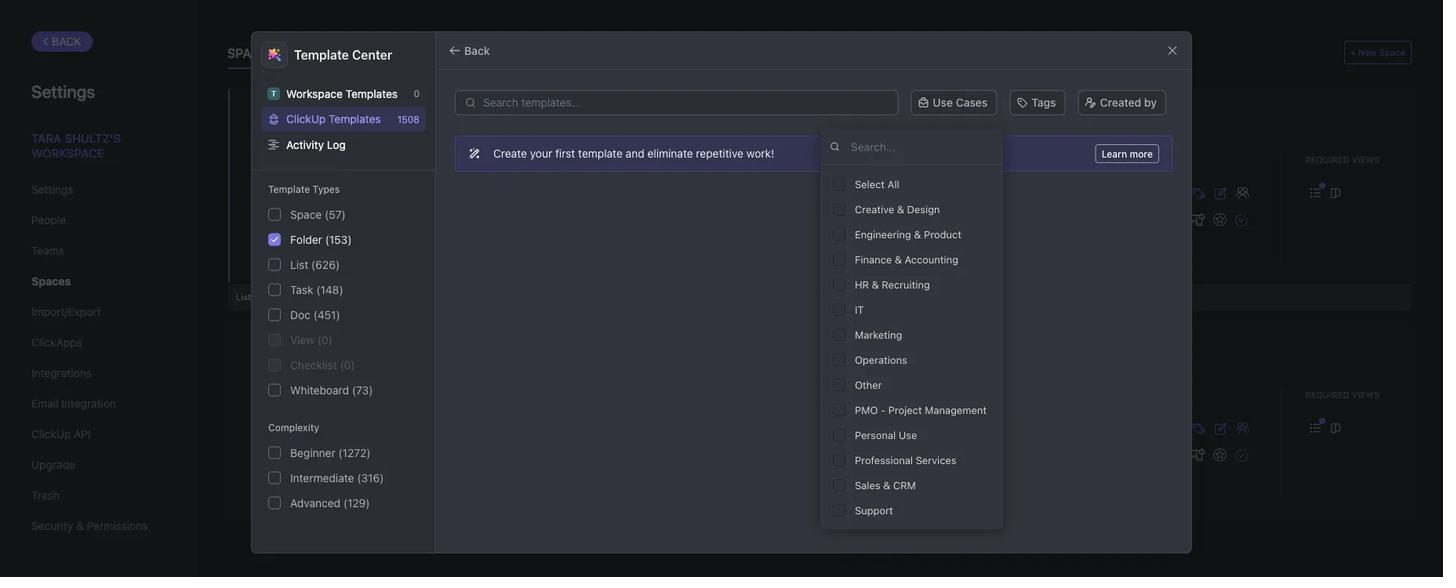 Task type: vqa. For each thing, say whether or not it's contained in the screenshot.
tree in sidebar navigation
no



Task type: describe. For each thing, give the bounding box(es) containing it.
professional
[[855, 455, 914, 467]]

operations
[[855, 354, 908, 366]]

spaces right inaccessible
[[567, 46, 615, 61]]

security
[[31, 520, 73, 533]]

complexity
[[268, 423, 319, 434]]

templates for workspace templates
[[346, 87, 398, 100]]

space down the schedule
[[417, 350, 446, 362]]

space up the activity
[[280, 113, 321, 130]]

support button
[[827, 498, 997, 523]]

sales & crm button
[[827, 473, 997, 498]]

use cases button
[[911, 90, 998, 115]]

upgrade link
[[31, 452, 164, 479]]

progress
[[770, 425, 810, 433]]

template center
[[294, 47, 393, 62]]

folder
[[290, 233, 322, 246]]

intermediate
[[290, 472, 354, 485]]

(129)
[[344, 497, 370, 510]]

it button
[[827, 297, 997, 323]]

creative & design
[[855, 204, 941, 215]]

other
[[855, 379, 882, 391]]

marketing
[[855, 329, 903, 341]]

team
[[280, 349, 315, 365]]

tara shultz's workspace, , element
[[268, 87, 280, 100]]

template types
[[268, 184, 340, 195]]

0 vertical spatial go to space link
[[350, 113, 408, 127]]

pmo - project management
[[855, 405, 987, 416]]

tara
[[31, 131, 62, 145]]

hr & recruiting button
[[827, 272, 997, 297]]

views for team space
[[1353, 390, 1381, 400]]

product
[[925, 229, 962, 241]]

space down template types
[[290, 208, 322, 221]]

daily
[[464, 292, 484, 302]]

& for permissions
[[76, 520, 84, 533]]

use cases
[[933, 96, 988, 109]]

hr
[[855, 279, 870, 291]]

space up the activity log button
[[378, 115, 408, 127]]

use cases button
[[905, 89, 1004, 117]]

required for space
[[1306, 155, 1350, 165]]

first
[[556, 147, 576, 160]]

other button
[[827, 373, 997, 398]]

whiteboard (73)
[[290, 384, 373, 397]]

everyone. for space
[[332, 189, 376, 200]]

everyone. make private for team space
[[332, 425, 436, 436]]

complete
[[816, 425, 856, 433]]

work!
[[747, 147, 775, 160]]

learn
[[1102, 148, 1128, 159]]

templates for clickup templates
[[329, 113, 381, 126]]

security & permissions link
[[31, 513, 164, 540]]

settings link
[[31, 177, 164, 203]]

& for design
[[898, 204, 905, 215]]

sales & crm
[[855, 480, 916, 492]]

integration
[[61, 397, 116, 410]]

with for space
[[371, 155, 394, 165]]

learn more
[[1102, 148, 1154, 159]]

clickup for clickup api
[[31, 428, 71, 441]]

cases
[[956, 96, 988, 109]]

engineering
[[855, 229, 912, 241]]

folder (153)
[[290, 233, 352, 246]]

everyone. make private for space
[[332, 189, 436, 200]]

0 vertical spatial go to space
[[350, 115, 408, 127]]

task (148)
[[290, 283, 343, 296]]

0 vertical spatial (0)
[[436, 46, 453, 61]]

(153)
[[325, 233, 352, 246]]

recruiting
[[882, 279, 931, 291]]

& for crm
[[884, 480, 891, 492]]

advanced
[[290, 497, 341, 510]]

task
[[290, 283, 314, 296]]

workspace inside tara shultz's workspace
[[31, 146, 104, 160]]

(2)
[[278, 46, 295, 61]]

operations button
[[827, 348, 997, 373]]

trash link
[[31, 483, 164, 509]]

1 horizontal spatial to
[[404, 350, 414, 362]]

clickapps inside settings element
[[31, 336, 82, 349]]

repetitive
[[696, 147, 744, 160]]

activity
[[286, 138, 324, 151]]

schedule
[[423, 292, 462, 302]]

pmo
[[855, 405, 878, 416]]

hr & recruiting
[[855, 279, 931, 291]]

view (0)
[[290, 334, 333, 347]]

(626)
[[312, 258, 340, 271]]

spaces inside spaces link
[[31, 275, 71, 288]]

intermediate (316)
[[290, 472, 384, 485]]

beginner
[[290, 447, 336, 460]]

(73)
[[352, 384, 373, 397]]

project
[[889, 405, 923, 416]]

1 vertical spatial go to space
[[388, 350, 446, 362]]

2 settings from the top
[[31, 183, 73, 196]]

finance & accounting
[[855, 254, 959, 266]]

create
[[494, 147, 527, 160]]

+
[[1351, 47, 1357, 58]]

space (57)
[[290, 208, 346, 221]]

1 horizontal spatial go
[[388, 350, 402, 362]]

Search... text field
[[851, 135, 996, 159]]

all
[[888, 179, 900, 190]]

learn more link
[[1096, 144, 1160, 163]]

+ new space
[[1351, 47, 1406, 58]]

owner for space
[[252, 155, 285, 165]]

and
[[626, 147, 645, 160]]



Task type: locate. For each thing, give the bounding box(es) containing it.
1 vertical spatial shared
[[332, 390, 368, 400]]

clickup inside settings element
[[31, 428, 71, 441]]

1 horizontal spatial clickup
[[286, 113, 326, 126]]

workspace up clickup templates
[[286, 87, 343, 100]]

space down view (0)
[[319, 349, 359, 365]]

2 make from the top
[[379, 425, 403, 436]]

0 vertical spatial shared with
[[332, 155, 394, 165]]

0 vertical spatial to
[[366, 115, 375, 127]]

spaces (2)
[[228, 46, 295, 61]]

0 vertical spatial settings
[[31, 81, 95, 101]]

(57)
[[325, 208, 346, 221]]

private for team space
[[405, 425, 436, 436]]

2 owner from the top
[[252, 390, 285, 400]]

clickup templates
[[286, 113, 381, 126]]

2 private from the top
[[405, 425, 436, 436]]

2 required from the top
[[1306, 390, 1350, 400]]

1 vertical spatial workspace
[[31, 146, 104, 160]]

0 vertical spatial views
[[1353, 155, 1381, 165]]

1 private from the top
[[405, 189, 436, 200]]

templates
[[346, 87, 398, 100], [329, 113, 381, 126]]

required views for space
[[1306, 155, 1381, 165]]

list
[[290, 258, 309, 271]]

everyone. up (1272)
[[332, 425, 376, 436]]

settings up "people" on the left top of the page
[[31, 183, 73, 196]]

log
[[327, 138, 346, 151]]

select all
[[855, 179, 900, 190]]

1 required from the top
[[1306, 155, 1350, 165]]

back button
[[443, 38, 500, 63]]

use up professional services
[[899, 430, 918, 441]]

0 vertical spatial clickup
[[286, 113, 326, 126]]

& left product
[[914, 229, 922, 241]]

go up the activity log button
[[350, 115, 363, 127]]

go to space link
[[350, 113, 408, 127], [388, 349, 446, 362]]

template up workspace templates
[[294, 47, 349, 62]]

views for space
[[1353, 155, 1381, 165]]

activity log button
[[261, 132, 426, 157]]

with right lists
[[258, 292, 275, 302]]

required views
[[1306, 155, 1381, 165], [1306, 390, 1381, 400]]

1 vertical spatial clickapps
[[31, 336, 82, 349]]

Search templates... text field
[[483, 97, 889, 109]]

doc (451)
[[290, 308, 340, 321]]

required views for team space
[[1306, 390, 1381, 400]]

shared down "log"
[[332, 155, 368, 165]]

shared for team space
[[332, 390, 368, 400]]

your
[[530, 147, 553, 160]]

0 vertical spatial clickapps
[[1125, 155, 1174, 165]]

go to space link up the activity log button
[[350, 113, 408, 127]]

use inside dropdown button
[[933, 96, 954, 109]]

clickup api
[[31, 428, 91, 441]]

select
[[855, 179, 885, 190]]

(0) left back
[[436, 46, 453, 61]]

template for template center
[[294, 47, 349, 62]]

1 everyone. make private from the top
[[332, 189, 436, 200]]

go to space up the activity log button
[[350, 115, 408, 127]]

1 vertical spatial with
[[258, 292, 275, 302]]

engineering & product
[[855, 229, 962, 241]]

with right whiteboard
[[371, 390, 394, 400]]

make up '(316)'
[[379, 425, 403, 436]]

& inside settings element
[[76, 520, 84, 533]]

1 vertical spatial make
[[379, 425, 403, 436]]

with
[[371, 155, 394, 165], [258, 292, 275, 302], [371, 390, 394, 400]]

& right security
[[76, 520, 84, 533]]

0 horizontal spatial clickup
[[31, 428, 71, 441]]

& for recruiting
[[872, 279, 880, 291]]

personal use button
[[827, 423, 997, 448]]

-
[[881, 405, 886, 416]]

required
[[1306, 155, 1350, 165], [1306, 390, 1350, 400]]

1 everyone. from the top
[[332, 189, 376, 200]]

0 horizontal spatial (0)
[[318, 334, 333, 347]]

& inside button
[[884, 480, 891, 492]]

import/export
[[31, 306, 101, 319]]

1 vertical spatial templates
[[329, 113, 381, 126]]

shared for space
[[332, 155, 368, 165]]

lists with different statuses:
[[236, 292, 353, 302]]

2 everyone. make private from the top
[[332, 425, 436, 436]]

support
[[855, 505, 894, 517]]

1 vertical spatial go
[[388, 350, 402, 362]]

0 vertical spatial with
[[371, 155, 394, 165]]

0 horizontal spatial workspace
[[31, 146, 104, 160]]

teams link
[[31, 238, 164, 264]]

1 horizontal spatial workspace
[[286, 87, 343, 100]]

spaces
[[228, 46, 275, 61], [385, 46, 432, 61], [567, 46, 615, 61], [31, 275, 71, 288]]

1 vertical spatial clickup
[[31, 428, 71, 441]]

template
[[294, 47, 349, 62], [268, 184, 310, 195]]

go right checklist (0)
[[388, 350, 402, 362]]

go to space link down the schedule
[[388, 349, 446, 362]]

2 vertical spatial (0)
[[340, 359, 355, 372]]

checklist (0)
[[290, 359, 355, 372]]

t
[[271, 89, 277, 98]]

0 vertical spatial everyone.
[[332, 189, 376, 200]]

1 vertical spatial private
[[405, 425, 436, 436]]

& for product
[[914, 229, 922, 241]]

1 vertical spatial everyone.
[[332, 425, 376, 436]]

& left design
[[898, 204, 905, 215]]

workspace templates
[[286, 87, 398, 100]]

clickup for clickup templates
[[286, 113, 326, 126]]

statuses:
[[315, 292, 353, 302]]

spaces left (2)
[[228, 46, 275, 61]]

import/export link
[[31, 299, 164, 326]]

go to space down the schedule
[[388, 350, 446, 362]]

clickup up upgrade
[[31, 428, 71, 441]]

2 shared from the top
[[332, 390, 368, 400]]

everyone. make private up (57)
[[332, 189, 436, 200]]

1 required views from the top
[[1306, 155, 1381, 165]]

shultz's
[[65, 131, 121, 145]]

0 vertical spatial workspace
[[286, 87, 343, 100]]

with for team space
[[371, 390, 394, 400]]

finance & accounting button
[[827, 247, 997, 272]]

1 vertical spatial to
[[404, 350, 414, 362]]

tara shultz's workspace
[[31, 131, 121, 160]]

pmo - project management button
[[827, 398, 997, 423]]

whiteboard
[[290, 384, 349, 397]]

1 settings from the top
[[31, 81, 95, 101]]

& right hr
[[872, 279, 880, 291]]

1 vertical spatial everyone. make private
[[332, 425, 436, 436]]

view
[[290, 334, 315, 347]]

0 horizontal spatial go
[[350, 115, 363, 127]]

1 vertical spatial required
[[1306, 390, 1350, 400]]

integrations
[[31, 367, 92, 380]]

spaces up 0
[[385, 46, 432, 61]]

0 vertical spatial required
[[1306, 155, 1350, 165]]

make right types
[[379, 189, 403, 200]]

owner down user group image
[[252, 390, 285, 400]]

2 vertical spatial with
[[371, 390, 394, 400]]

sales
[[855, 480, 881, 492]]

1 views from the top
[[1353, 155, 1381, 165]]

0 vertical spatial use
[[933, 96, 954, 109]]

professional services button
[[827, 448, 997, 473]]

shared with down checklist (0)
[[332, 390, 394, 400]]

template
[[578, 147, 623, 160]]

1 vertical spatial use
[[899, 430, 918, 441]]

crm
[[894, 480, 916, 492]]

& left crm
[[884, 480, 891, 492]]

templates down center
[[346, 87, 398, 100]]

template left types
[[268, 184, 310, 195]]

in progress complete
[[760, 425, 856, 433]]

1 shared from the top
[[332, 155, 368, 165]]

(1272)
[[339, 447, 371, 460]]

0 vertical spatial go
[[350, 115, 363, 127]]

& for accounting
[[895, 254, 902, 266]]

creative & design button
[[827, 197, 997, 222]]

workspace down tara
[[31, 146, 104, 160]]

shared with for team space
[[332, 390, 394, 400]]

& right finance
[[895, 254, 902, 266]]

1 make from the top
[[379, 189, 403, 200]]

select all button
[[827, 172, 997, 197]]

0 vertical spatial make
[[379, 189, 403, 200]]

required for team space
[[1306, 390, 1350, 400]]

make for space
[[379, 189, 403, 200]]

everyone. make private up (1272)
[[332, 425, 436, 436]]

lists
[[236, 292, 256, 302]]

space right new
[[1380, 47, 1406, 58]]

different
[[278, 292, 313, 302]]

2 shared with from the top
[[332, 390, 394, 400]]

(0) up (73)
[[340, 359, 355, 372]]

private for space
[[405, 189, 436, 200]]

everyone. up (57)
[[332, 189, 376, 200]]

2 horizontal spatial (0)
[[436, 46, 453, 61]]

shared with down "log"
[[332, 155, 394, 165]]

shared
[[332, 155, 368, 165], [332, 390, 368, 400]]

finance
[[855, 254, 892, 266]]

spaces link
[[31, 268, 164, 295]]

0 horizontal spatial to
[[366, 115, 375, 127]]

1 vertical spatial go to space link
[[388, 349, 446, 362]]

0
[[414, 88, 420, 99]]

settings element
[[0, 0, 196, 578]]

team space
[[280, 349, 359, 365]]

email integration link
[[31, 391, 164, 417]]

0 vertical spatial private
[[405, 189, 436, 200]]

permissions
[[87, 520, 148, 533]]

(0) for checklist (0)
[[340, 359, 355, 372]]

owner up template types
[[252, 155, 285, 165]]

trash
[[31, 489, 59, 502]]

1 vertical spatial required views
[[1306, 390, 1381, 400]]

shared down checklist (0)
[[332, 390, 368, 400]]

(0) for view (0)
[[318, 334, 333, 347]]

marketing button
[[827, 323, 997, 348]]

0 vertical spatial required views
[[1306, 155, 1381, 165]]

list (626)
[[290, 258, 340, 271]]

use left cases
[[933, 96, 954, 109]]

inaccessible
[[477, 46, 564, 61]]

clickapps link
[[31, 330, 164, 356]]

1 vertical spatial (0)
[[318, 334, 333, 347]]

accounting
[[905, 254, 959, 266]]

everyone. for team space
[[332, 425, 376, 436]]

owner for team space
[[252, 390, 285, 400]]

personal
[[855, 430, 896, 441]]

1 owner from the top
[[252, 155, 285, 165]]

1 horizontal spatial use
[[933, 96, 954, 109]]

shared with for space
[[332, 155, 394, 165]]

services
[[916, 455, 957, 467]]

2 required views from the top
[[1306, 390, 1381, 400]]

make for team space
[[379, 425, 403, 436]]

0 vertical spatial owner
[[252, 155, 285, 165]]

1 shared with from the top
[[332, 155, 394, 165]]

0 horizontal spatial clickapps
[[31, 336, 82, 349]]

1 horizontal spatial clickapps
[[1125, 155, 1174, 165]]

spaces down "teams" at the top left of the page
[[31, 275, 71, 288]]

1 vertical spatial shared with
[[332, 390, 394, 400]]

use
[[933, 96, 954, 109], [899, 430, 918, 441]]

space
[[1380, 47, 1406, 58], [280, 113, 321, 130], [378, 115, 408, 127], [290, 208, 322, 221], [319, 349, 359, 365], [417, 350, 446, 362]]

archived
[[319, 46, 382, 61]]

clickup up the activity
[[286, 113, 326, 126]]

user group image
[[257, 353, 267, 361]]

center
[[352, 47, 393, 62]]

back link
[[31, 31, 93, 52]]

1508
[[398, 114, 420, 125]]

private
[[405, 189, 436, 200], [405, 425, 436, 436]]

1 vertical spatial views
[[1353, 390, 1381, 400]]

statuses
[[729, 155, 773, 165]]

(0) up team space
[[318, 334, 333, 347]]

0 vertical spatial templates
[[346, 87, 398, 100]]

views
[[1353, 155, 1381, 165], [1353, 390, 1381, 400]]

2 everyone. from the top
[[332, 425, 376, 436]]

new
[[1359, 47, 1378, 58]]

2 views from the top
[[1353, 390, 1381, 400]]

1 vertical spatial settings
[[31, 183, 73, 196]]

email
[[31, 397, 58, 410]]

&
[[898, 204, 905, 215], [914, 229, 922, 241], [895, 254, 902, 266], [872, 279, 880, 291], [884, 480, 891, 492], [76, 520, 84, 533]]

0 horizontal spatial use
[[899, 430, 918, 441]]

template for template types
[[268, 184, 310, 195]]

1 vertical spatial owner
[[252, 390, 285, 400]]

make
[[379, 189, 403, 200], [379, 425, 403, 436]]

0 vertical spatial shared
[[332, 155, 368, 165]]

personal use
[[855, 430, 918, 441]]

with down clickup templates
[[371, 155, 394, 165]]

0 vertical spatial everyone. make private
[[332, 189, 436, 200]]

settings down back 'link'
[[31, 81, 95, 101]]

eliminate
[[648, 147, 693, 160]]

0 vertical spatial template
[[294, 47, 349, 62]]

templates up the activity log button
[[329, 113, 381, 126]]

1 horizontal spatial (0)
[[340, 359, 355, 372]]

1 vertical spatial template
[[268, 184, 310, 195]]



